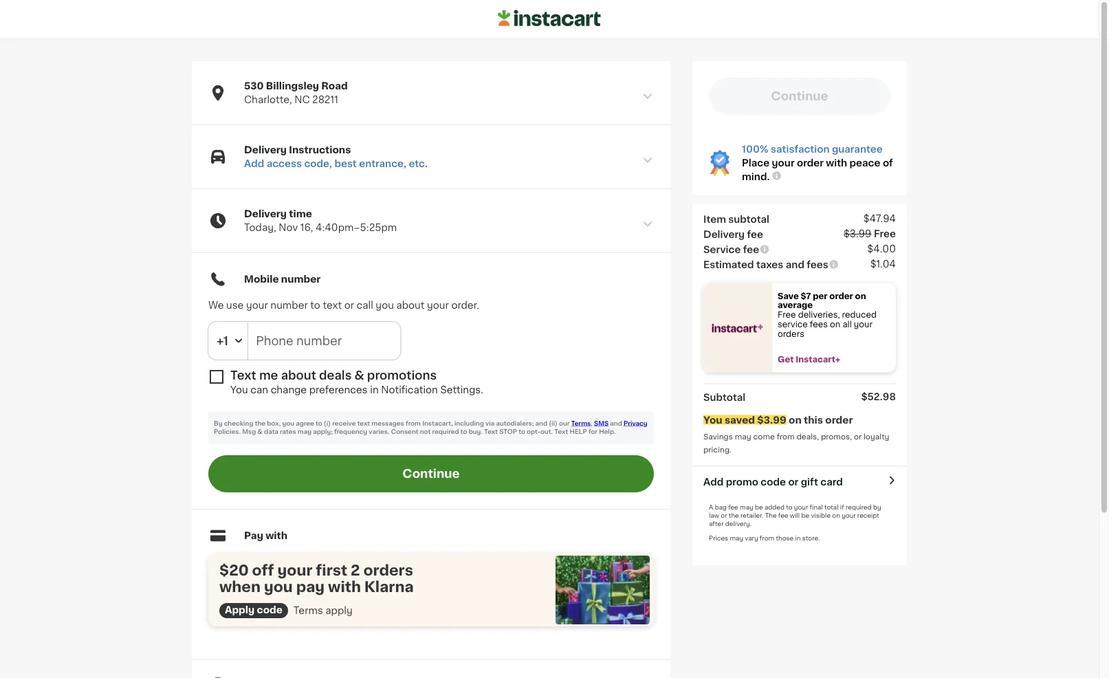 Task type: vqa. For each thing, say whether or not it's contained in the screenshot.
frequency
yes



Task type: locate. For each thing, give the bounding box(es) containing it.
1 horizontal spatial about
[[396, 301, 425, 310]]

to up will
[[786, 504, 793, 510]]

1 vertical spatial add
[[704, 477, 724, 487]]

order inside save $7 per order on average free deliveries, reduced service fees on all your orders
[[830, 292, 853, 300]]

privacy
[[624, 421, 648, 427]]

1 vertical spatial free
[[778, 311, 796, 319]]

of
[[883, 158, 893, 168]]

order up promos,
[[825, 415, 853, 425]]

2 horizontal spatial with
[[826, 158, 847, 168]]

$1.04
[[870, 259, 896, 269]]

$3.99 down the $47.94
[[844, 229, 872, 238]]

about up change
[[281, 370, 316, 381]]

& inside text me about deals & promotions you can change preferences in notification settings.
[[355, 370, 364, 381]]

2 horizontal spatial text
[[555, 429, 568, 435]]

0 vertical spatial with
[[826, 158, 847, 168]]

text
[[230, 370, 256, 381], [484, 429, 498, 435], [555, 429, 568, 435]]

be right will
[[802, 512, 810, 519]]

0 vertical spatial required
[[432, 429, 459, 435]]

your up more info about 100% satisfaction guarantee icon
[[772, 158, 795, 168]]

delivery up today,
[[244, 209, 287, 219]]

add left access
[[244, 159, 264, 169]]

add inside button
[[704, 477, 724, 487]]

1 vertical spatial you
[[282, 421, 294, 427]]

delivery instructions image
[[642, 154, 654, 166]]

you
[[376, 301, 394, 310], [282, 421, 294, 427], [264, 579, 293, 594]]

code up added
[[761, 477, 786, 487]]

1 vertical spatial orders
[[363, 563, 413, 577]]

order down 100% satisfaction guarantee
[[797, 158, 824, 168]]

you
[[230, 385, 248, 395], [704, 415, 723, 425]]

fees up 'per'
[[807, 260, 829, 269]]

box,
[[267, 421, 281, 427]]

apply
[[326, 606, 353, 616]]

1 horizontal spatial orders
[[778, 330, 805, 338]]

including
[[455, 421, 484, 427]]

to left (i)
[[316, 421, 322, 427]]

1 horizontal spatial you
[[704, 415, 723, 425]]

0 vertical spatial from
[[406, 421, 421, 427]]

2 horizontal spatial from
[[777, 433, 795, 441]]

1 horizontal spatial with
[[328, 579, 361, 594]]

messages
[[372, 421, 404, 427]]

orders inside $20 off your first 2 orders when you pay with klarna
[[363, 563, 413, 577]]

add up a
[[704, 477, 724, 487]]

0 vertical spatial &
[[355, 370, 364, 381]]

be up retailer.
[[755, 504, 763, 510]]

1 vertical spatial order
[[830, 292, 853, 300]]

text down via
[[484, 429, 498, 435]]

1 horizontal spatial from
[[760, 535, 774, 541]]

today,
[[244, 223, 276, 232]]

in left store.
[[795, 535, 801, 541]]

place
[[742, 158, 770, 168]]

0 horizontal spatial &
[[257, 429, 263, 435]]

you up rates
[[282, 421, 294, 427]]

1 vertical spatial code
[[257, 605, 283, 615]]

required down instacart,
[[432, 429, 459, 435]]

by checking the box, you agree to (i) receive text messages from instacart, including via autodialers; and (ii) our terms , sms and privacy policies. msg & data rates may apply; frequency varies. consent not required to buy. text stop to opt-out. text help for help.
[[214, 421, 648, 435]]

me
[[259, 370, 278, 381]]

to inside a bag fee may be added to your final total if required by law or the retailer. the fee will be visible on your receipt after delivery.
[[786, 504, 793, 510]]

2 vertical spatial you
[[264, 579, 293, 594]]

required inside by checking the box, you agree to (i) receive text messages from instacart, including via autodialers; and (ii) our terms , sms and privacy policies. msg & data rates may apply; frequency varies. consent not required to buy. text stop to opt-out. text help for help.
[[432, 429, 459, 435]]

guarantee
[[832, 144, 883, 154]]

retailer.
[[741, 512, 764, 519]]

may
[[298, 429, 312, 435], [735, 433, 751, 441], [740, 504, 754, 510], [730, 535, 744, 541]]

fees
[[807, 260, 829, 269], [810, 320, 828, 328]]

& right deals
[[355, 370, 364, 381]]

0 horizontal spatial from
[[406, 421, 421, 427]]

16,
[[300, 223, 313, 232]]

your inside place your order with peace of mind.
[[772, 158, 795, 168]]

about right the call
[[396, 301, 425, 310]]

0 vertical spatial $3.99
[[844, 229, 872, 238]]

by
[[214, 421, 222, 427]]

1 vertical spatial text
[[357, 421, 370, 427]]

1 horizontal spatial &
[[355, 370, 364, 381]]

0 vertical spatial fees
[[807, 260, 829, 269]]

number down mobile number at the top left
[[271, 301, 308, 310]]

saved
[[725, 415, 755, 425]]

text up frequency
[[357, 421, 370, 427]]

from for savings may come from deals, promos, or loyalty pricing.
[[777, 433, 795, 441]]

reduced
[[842, 311, 877, 319]]

agree
[[296, 421, 314, 427]]

this
[[804, 415, 823, 425]]

service
[[778, 320, 808, 328]]

place your order with peace of mind.
[[742, 158, 893, 182]]

and right 'taxes'
[[786, 260, 805, 269]]

from right 'vary'
[[760, 535, 774, 541]]

0 vertical spatial text
[[323, 301, 342, 310]]

you down off on the left bottom of page
[[264, 579, 293, 594]]

delivery up access
[[244, 145, 287, 155]]

0 vertical spatial in
[[370, 385, 379, 395]]

fee
[[747, 229, 763, 239], [743, 245, 759, 254], [728, 504, 739, 510], [778, 512, 788, 519]]

0 vertical spatial about
[[396, 301, 425, 310]]

gift
[[801, 477, 818, 487]]

with down 2
[[328, 579, 361, 594]]

& inside by checking the box, you agree to (i) receive text messages from instacart, including via autodialers; and (ii) our terms , sms and privacy policies. msg & data rates may apply; frequency varies. consent not required to buy. text stop to opt-out. text help for help.
[[257, 429, 263, 435]]

fee right bag
[[728, 504, 739, 510]]

after
[[709, 521, 724, 527]]

fee down subtotal
[[747, 229, 763, 239]]

delivery inside "delivery instructions add access code, best entrance, etc."
[[244, 145, 287, 155]]

0 vertical spatial you
[[376, 301, 394, 310]]

1 horizontal spatial required
[[846, 504, 872, 510]]

required inside a bag fee may be added to your final total if required by law or the retailer. the fee will be visible on your receipt after delivery.
[[846, 504, 872, 510]]

1 horizontal spatial be
[[802, 512, 810, 519]]

your up pay
[[278, 563, 313, 577]]

or left loyalty in the bottom of the page
[[854, 433, 862, 441]]

delivery up the service
[[704, 229, 745, 239]]

nc
[[294, 95, 310, 105]]

notification
[[381, 385, 438, 395]]

order right 'per'
[[830, 292, 853, 300]]

text down the our
[[555, 429, 568, 435]]

0 horizontal spatial and
[[535, 421, 547, 427]]

with down guarantee at the top right of the page
[[826, 158, 847, 168]]

home image
[[498, 8, 601, 29]]

1 horizontal spatial in
[[795, 535, 801, 541]]

0 horizontal spatial free
[[778, 311, 796, 319]]

delivery for today,
[[244, 209, 287, 219]]

1 vertical spatial delivery
[[244, 209, 287, 219]]

add promo code or gift card
[[704, 477, 843, 487]]

can
[[251, 385, 268, 395]]

or
[[344, 301, 354, 310], [854, 433, 862, 441], [788, 477, 799, 487], [721, 512, 727, 519]]

and up help.
[[610, 421, 622, 427]]

0 vertical spatial delivery
[[244, 145, 287, 155]]

code right apply
[[257, 605, 283, 615]]

text me about deals & promotions you can change preferences in notification settings.
[[230, 370, 483, 395]]

you left can
[[230, 385, 248, 395]]

on left this
[[789, 415, 802, 425]]

0 horizontal spatial $3.99
[[757, 415, 787, 425]]

more info about 100% satisfaction guarantee image
[[771, 170, 782, 181]]

charlotte,
[[244, 95, 292, 105]]

0 horizontal spatial orders
[[363, 563, 413, 577]]

settings.
[[440, 385, 483, 395]]

your down if
[[842, 512, 856, 519]]

deliveries,
[[798, 311, 840, 319]]

0 vertical spatial you
[[230, 385, 248, 395]]

terms down pay
[[294, 606, 323, 616]]

0 horizontal spatial terms
[[294, 606, 323, 616]]

add inside "delivery instructions add access code, best entrance, etc."
[[244, 159, 264, 169]]

about inside text me about deals & promotions you can change preferences in notification settings.
[[281, 370, 316, 381]]

and up out.
[[535, 421, 547, 427]]

bag
[[715, 504, 727, 510]]

to
[[310, 301, 320, 310], [316, 421, 322, 427], [461, 429, 467, 435], [519, 429, 525, 435], [786, 504, 793, 510]]

you up savings
[[704, 415, 723, 425]]

0 vertical spatial be
[[755, 504, 763, 510]]

the left box,
[[255, 421, 266, 427]]

or left gift
[[788, 477, 799, 487]]

1 horizontal spatial text
[[357, 421, 370, 427]]

pay
[[296, 579, 325, 594]]

0 horizontal spatial with
[[266, 531, 288, 541]]

required up receipt
[[846, 504, 872, 510]]

text inside by checking the box, you agree to (i) receive text messages from instacart, including via autodialers; and (ii) our terms , sms and privacy policies. msg & data rates may apply; frequency varies. consent not required to buy. text stop to opt-out. text help for help.
[[357, 421, 370, 427]]

may inside by checking the box, you agree to (i) receive text messages from instacart, including via autodialers; and (ii) our terms , sms and privacy policies. msg & data rates may apply; frequency varies. consent not required to buy. text stop to opt-out. text help for help.
[[298, 429, 312, 435]]

you inside by checking the box, you agree to (i) receive text messages from instacart, including via autodialers; and (ii) our terms , sms and privacy policies. msg & data rates may apply; frequency varies. consent not required to buy. text stop to opt-out. text help for help.
[[282, 421, 294, 427]]

1 horizontal spatial terms
[[571, 421, 591, 427]]

0 vertical spatial terms
[[571, 421, 591, 427]]

1 horizontal spatial add
[[704, 477, 724, 487]]

0 horizontal spatial the
[[255, 421, 266, 427]]

vary
[[745, 535, 758, 541]]

the up 'delivery.'
[[729, 512, 739, 519]]

1 vertical spatial with
[[266, 531, 288, 541]]

1 vertical spatial fees
[[810, 320, 828, 328]]

all
[[843, 320, 852, 328]]

or inside button
[[788, 477, 799, 487]]

terms inside by checking the box, you agree to (i) receive text messages from instacart, including via autodialers; and (ii) our terms , sms and privacy policies. msg & data rates may apply; frequency varies. consent not required to buy. text stop to opt-out. text help for help.
[[571, 421, 591, 427]]

mobile number
[[244, 274, 321, 284]]

1 vertical spatial required
[[846, 504, 872, 510]]

$3.99
[[844, 229, 872, 238], [757, 415, 787, 425]]

the inside by checking the box, you agree to (i) receive text messages from instacart, including via autodialers; and (ii) our terms , sms and privacy policies. msg & data rates may apply; frequency varies. consent not required to buy. text stop to opt-out. text help for help.
[[255, 421, 266, 427]]

1 horizontal spatial free
[[874, 229, 896, 238]]

delivery inside delivery time today, nov 16, 4:40pm–5:25pm
[[244, 209, 287, 219]]

from up the consent
[[406, 421, 421, 427]]

terms link
[[571, 421, 591, 427]]

0 vertical spatial code
[[761, 477, 786, 487]]

may up retailer.
[[740, 504, 754, 510]]

data
[[264, 429, 278, 435]]

0 horizontal spatial you
[[230, 385, 248, 395]]

0 vertical spatial the
[[255, 421, 266, 427]]

help
[[570, 429, 587, 435]]

may inside savings may come from deals, promos, or loyalty pricing.
[[735, 433, 751, 441]]

may down 'saved'
[[735, 433, 751, 441]]

code inside button
[[761, 477, 786, 487]]

1 vertical spatial $3.99
[[757, 415, 787, 425]]

orders down service
[[778, 330, 805, 338]]

0 vertical spatial add
[[244, 159, 264, 169]]

in inside text me about deals & promotions you can change preferences in notification settings.
[[370, 385, 379, 395]]

receipt
[[858, 512, 880, 519]]

2
[[351, 563, 360, 577]]

free
[[874, 229, 896, 238], [778, 311, 796, 319]]

road
[[321, 81, 348, 91]]

instacart+
[[796, 356, 841, 363]]

530 billingsley road charlotte, nc 28211
[[244, 81, 348, 105]]

fees down deliveries,
[[810, 320, 828, 328]]

in
[[370, 385, 379, 395], [795, 535, 801, 541]]

delivery time image
[[642, 218, 654, 230]]

to down autodialers; at the left of page
[[519, 429, 525, 435]]

with right pay
[[266, 531, 288, 541]]

order.
[[451, 301, 479, 310]]

fee up estimated taxes and fees
[[743, 245, 759, 254]]

$3.99 up come at bottom
[[757, 415, 787, 425]]

savings may come from deals, promos, or loyalty pricing.
[[704, 433, 892, 453]]

1 vertical spatial about
[[281, 370, 316, 381]]

& right msg
[[257, 429, 263, 435]]

from down you saved $3.99 on this order
[[777, 433, 795, 441]]

text left the call
[[323, 301, 342, 310]]

the
[[765, 512, 777, 519]]

to up phone number "telephone field"
[[310, 301, 320, 310]]

in down promotions on the bottom left of page
[[370, 385, 379, 395]]

your right use
[[246, 301, 268, 310]]

0 horizontal spatial add
[[244, 159, 264, 169]]

1 vertical spatial the
[[729, 512, 739, 519]]

consent
[[391, 429, 418, 435]]

those
[[776, 535, 794, 541]]

on down total
[[832, 512, 840, 519]]

text up can
[[230, 370, 256, 381]]

1 horizontal spatial code
[[761, 477, 786, 487]]

1 vertical spatial &
[[257, 429, 263, 435]]

with inside $20 off your first 2 orders when you pay with klarna
[[328, 579, 361, 594]]

taxes
[[757, 260, 784, 269]]

your down reduced
[[854, 320, 873, 328]]

0 horizontal spatial text
[[230, 370, 256, 381]]

visible
[[811, 512, 831, 519]]

1 vertical spatial you
[[704, 415, 723, 425]]

preferences
[[309, 385, 368, 395]]

a
[[709, 504, 713, 510]]

on
[[855, 292, 866, 300], [830, 320, 841, 328], [789, 415, 802, 425], [832, 512, 840, 519]]

delivery address image
[[642, 90, 654, 102]]

1 horizontal spatial $3.99
[[844, 229, 872, 238]]

2 vertical spatial with
[[328, 579, 361, 594]]

or down bag
[[721, 512, 727, 519]]

opt-
[[527, 429, 541, 435]]

1 vertical spatial from
[[777, 433, 795, 441]]

orders
[[778, 330, 805, 338], [363, 563, 413, 577]]

2 vertical spatial from
[[760, 535, 774, 541]]

deals
[[319, 370, 352, 381]]

estimated taxes and fees
[[704, 260, 829, 269]]

number right mobile on the left top of page
[[281, 274, 321, 284]]

frequency
[[334, 429, 367, 435]]

0 horizontal spatial required
[[432, 429, 459, 435]]

&
[[355, 370, 364, 381], [257, 429, 263, 435]]

0 vertical spatial order
[[797, 158, 824, 168]]

free up service
[[778, 311, 796, 319]]

0 horizontal spatial in
[[370, 385, 379, 395]]

2 horizontal spatial and
[[786, 260, 805, 269]]

prices
[[709, 535, 728, 541]]

0 horizontal spatial about
[[281, 370, 316, 381]]

orders up 'klarna'
[[363, 563, 413, 577]]

terms up help
[[571, 421, 591, 427]]

with
[[826, 158, 847, 168], [266, 531, 288, 541], [328, 579, 361, 594]]

may down agree
[[298, 429, 312, 435]]

0 vertical spatial orders
[[778, 330, 805, 338]]

1 horizontal spatial the
[[729, 512, 739, 519]]

delivery for add
[[244, 145, 287, 155]]

free up $4.00
[[874, 229, 896, 238]]

1 horizontal spatial and
[[610, 421, 622, 427]]

from inside savings may come from deals, promos, or loyalty pricing.
[[777, 433, 795, 441]]

you right the call
[[376, 301, 394, 310]]

add promo code or gift card button
[[704, 475, 843, 489]]



Task type: describe. For each thing, give the bounding box(es) containing it.
store.
[[802, 535, 820, 541]]

card
[[821, 477, 843, 487]]

sms link
[[594, 421, 609, 427]]

varies.
[[369, 429, 390, 435]]

if
[[840, 504, 844, 510]]

stop
[[500, 429, 517, 435]]

,
[[591, 421, 593, 427]]

the inside a bag fee may be added to your final total if required by law or the retailer. the fee will be visible on your receipt after delivery.
[[729, 512, 739, 519]]

your up will
[[794, 504, 808, 510]]

not
[[420, 429, 431, 435]]

1 vertical spatial be
[[802, 512, 810, 519]]

order inside place your order with peace of mind.
[[797, 158, 824, 168]]

first
[[316, 563, 347, 577]]

delivery.
[[725, 521, 752, 527]]

by
[[873, 504, 882, 510]]

continue button
[[208, 455, 654, 492]]

we
[[208, 301, 224, 310]]

530
[[244, 81, 264, 91]]

nov
[[279, 223, 298, 232]]

msg
[[242, 429, 256, 435]]

on inside a bag fee may be added to your final total if required by law or the retailer. the fee will be visible on your receipt after delivery.
[[832, 512, 840, 519]]

buy.
[[469, 429, 483, 435]]

terms apply
[[294, 606, 353, 616]]

sms
[[594, 421, 609, 427]]

1 vertical spatial in
[[795, 535, 801, 541]]

off
[[252, 563, 274, 577]]

$47.94
[[864, 214, 896, 223]]

subtotal
[[729, 214, 770, 224]]

1 vertical spatial number
[[271, 301, 308, 310]]

via
[[486, 421, 495, 427]]

change
[[271, 385, 307, 395]]

you inside $20 off your first 2 orders when you pay with klarna
[[264, 579, 293, 594]]

rates
[[280, 429, 296, 435]]

2 vertical spatial delivery
[[704, 229, 745, 239]]

Select a country button
[[208, 322, 248, 360]]

deals,
[[797, 433, 819, 441]]

code,
[[304, 159, 332, 169]]

call
[[357, 301, 373, 310]]

orders inside save $7 per order on average free deliveries, reduced service fees on all your orders
[[778, 330, 805, 338]]

for
[[589, 429, 598, 435]]

100%
[[742, 144, 769, 154]]

from inside by checking the box, you agree to (i) receive text messages from instacart, including via autodialers; and (ii) our terms , sms and privacy policies. msg & data rates may apply; frequency varies. consent not required to buy. text stop to opt-out. text help for help.
[[406, 421, 421, 427]]

$20 off your first 2 orders when you pay with klarna
[[219, 563, 414, 594]]

privacy link
[[624, 421, 648, 427]]

0 horizontal spatial be
[[755, 504, 763, 510]]

fees inside save $7 per order on average free deliveries, reduced service fees on all your orders
[[810, 320, 828, 328]]

you inside text me about deals & promotions you can change preferences in notification settings.
[[230, 385, 248, 395]]

average
[[778, 301, 813, 309]]

your left order. at the left top of page
[[427, 301, 449, 310]]

delivery time today, nov 16, 4:40pm–5:25pm
[[244, 209, 397, 232]]

our
[[559, 421, 570, 427]]

when
[[219, 579, 261, 594]]

will
[[790, 512, 800, 519]]

(i)
[[324, 421, 331, 427]]

$20
[[219, 563, 249, 577]]

promotions
[[367, 370, 437, 381]]

or inside savings may come from deals, promos, or loyalty pricing.
[[854, 433, 862, 441]]

best
[[335, 159, 357, 169]]

subtotal
[[704, 392, 746, 402]]

+1
[[217, 335, 228, 347]]

prices may vary from those in store.
[[709, 535, 820, 541]]

billingsley
[[266, 81, 319, 91]]

promo
[[726, 477, 759, 487]]

your inside $20 off your first 2 orders when you pay with klarna
[[278, 563, 313, 577]]

peace
[[850, 158, 881, 168]]

$4.00
[[867, 244, 896, 253]]

save $7 per order on average free deliveries, reduced service fees on all your orders
[[778, 292, 879, 338]]

instacart,
[[422, 421, 453, 427]]

service fee
[[704, 245, 759, 254]]

may down 'delivery.'
[[730, 535, 744, 541]]

pay
[[244, 531, 263, 541]]

from for prices may vary from those in store.
[[760, 535, 774, 541]]

your inside save $7 per order on average free deliveries, reduced service fees on all your orders
[[854, 320, 873, 328]]

delivery instructions add access code, best entrance, etc.
[[244, 145, 428, 169]]

use
[[226, 301, 244, 310]]

receive
[[332, 421, 356, 427]]

text inside text me about deals & promotions you can change preferences in notification settings.
[[230, 370, 256, 381]]

mobile
[[244, 274, 279, 284]]

free inside save $7 per order on average free deliveries, reduced service fees on all your orders
[[778, 311, 796, 319]]

you saved $3.99 on this order
[[704, 415, 853, 425]]

mind.
[[742, 172, 770, 182]]

we use your number to text or call you about your order.
[[208, 301, 479, 310]]

klarna
[[364, 579, 414, 594]]

4:40pm–5:25pm
[[316, 223, 397, 232]]

fee left will
[[778, 512, 788, 519]]

time
[[289, 209, 312, 219]]

0 horizontal spatial text
[[323, 301, 342, 310]]

28211
[[312, 95, 338, 105]]

final
[[810, 504, 823, 510]]

access
[[267, 159, 302, 169]]

apply
[[225, 605, 255, 615]]

2 vertical spatial order
[[825, 415, 853, 425]]

or left the call
[[344, 301, 354, 310]]

pricing.
[[704, 446, 732, 453]]

$3.99 free
[[844, 229, 896, 238]]

1 vertical spatial terms
[[294, 606, 323, 616]]

continue
[[403, 468, 460, 480]]

0 vertical spatial free
[[874, 229, 896, 238]]

get instacart+
[[778, 356, 841, 363]]

Phone number telephone field
[[248, 322, 401, 360]]

0 horizontal spatial code
[[257, 605, 283, 615]]

to down including
[[461, 429, 467, 435]]

out.
[[541, 429, 553, 435]]

with inside place your order with peace of mind.
[[826, 158, 847, 168]]

(ii)
[[549, 421, 558, 427]]

or inside a bag fee may be added to your final total if required by law or the retailer. the fee will be visible on your receipt after delivery.
[[721, 512, 727, 519]]

0 vertical spatial number
[[281, 274, 321, 284]]

savings
[[704, 433, 733, 441]]

on up reduced
[[855, 292, 866, 300]]

item
[[704, 214, 726, 224]]

1 horizontal spatial text
[[484, 429, 498, 435]]

loyalty
[[864, 433, 890, 441]]

on left all
[[830, 320, 841, 328]]

delivery fee
[[704, 229, 763, 239]]

pay with
[[244, 531, 288, 541]]

may inside a bag fee may be added to your final total if required by law or the retailer. the fee will be visible on your receipt after delivery.
[[740, 504, 754, 510]]



